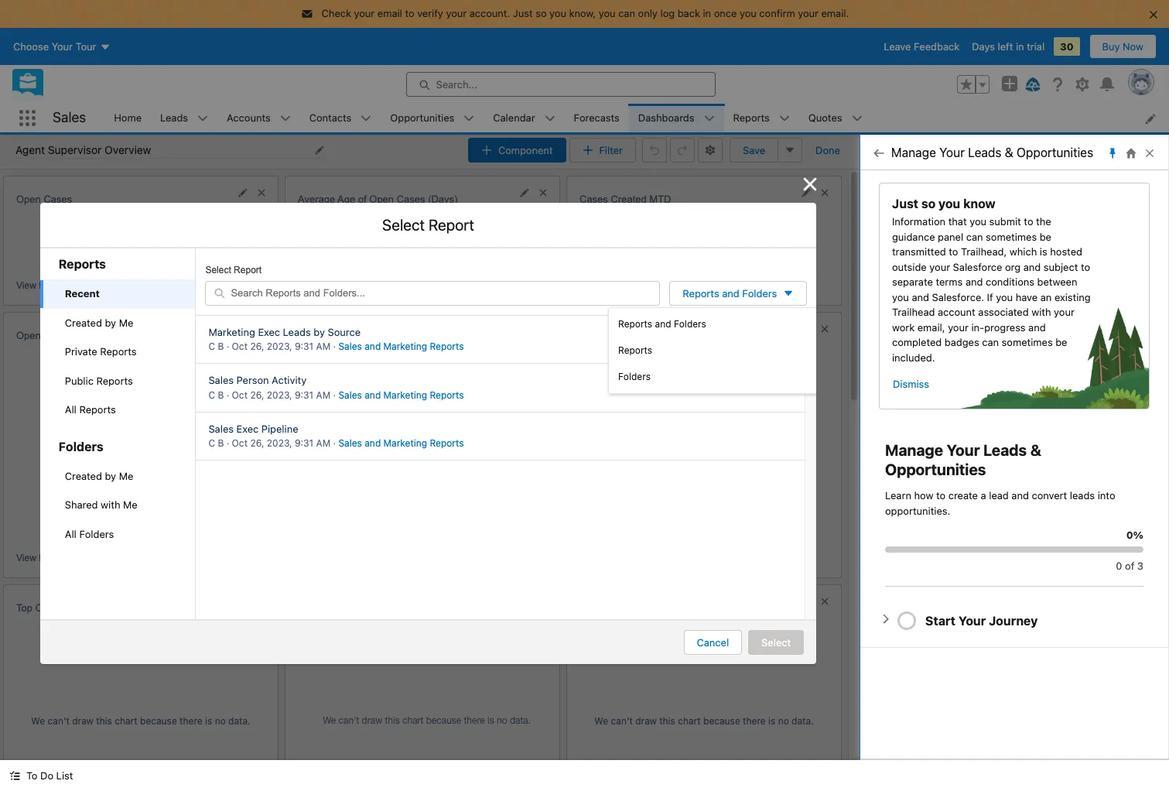 Task type: describe. For each thing, give the bounding box(es) containing it.
have
[[1016, 291, 1038, 303]]

leave feedback link
[[884, 40, 960, 52]]

buy now
[[1103, 40, 1144, 52]]

to do list button
[[0, 760, 82, 791]]

guidance
[[893, 230, 936, 243]]

back
[[678, 7, 701, 19]]

leads inside the manage your leads & opportunities
[[984, 441, 1028, 459]]

to down hosted
[[1082, 261, 1091, 273]]

hosted
[[1051, 245, 1083, 258]]

just inside just so you know information that you submit to the guidance panel can sometimes be transmitted to trailhead, which is hosted outside your salesforce org and subject to separate terms and conditions between you and salesforce. if you have an existing trailhead account associated with your work email, your in-progress and completed badges can sometimes be included.
[[893, 197, 919, 211]]

leads link
[[151, 104, 198, 132]]

which
[[1010, 245, 1038, 258]]

2 horizontal spatial opportunities
[[1017, 146, 1094, 159]]

1 vertical spatial manage your leads & opportunities
[[886, 441, 1042, 478]]

panel
[[938, 230, 964, 243]]

existing
[[1055, 291, 1091, 303]]

1 vertical spatial manage
[[886, 441, 944, 459]]

so inside just so you know information that you submit to the guidance panel can sometimes be transmitted to trailhead, which is hosted outside your salesforce org and subject to separate terms and conditions between you and salesforce. if you have an existing trailhead account associated with your work email, your in-progress and completed badges can sometimes be included.
[[922, 197, 936, 211]]

you up that
[[939, 197, 961, 211]]

leads inside leads link
[[160, 111, 188, 124]]

0 vertical spatial your
[[940, 146, 965, 159]]

left
[[998, 40, 1014, 52]]

now
[[1123, 40, 1144, 52]]

days
[[973, 40, 996, 52]]

included.
[[893, 351, 936, 363]]

calendar
[[493, 111, 535, 124]]

know
[[964, 197, 996, 211]]

contacts link
[[300, 104, 361, 132]]

you right if
[[997, 291, 1014, 303]]

0 vertical spatial in
[[703, 7, 712, 19]]

sales
[[53, 109, 86, 126]]

leads
[[1071, 489, 1096, 502]]

your down existing
[[1055, 306, 1075, 318]]

days left in trial
[[973, 40, 1045, 52]]

contacts list item
[[300, 104, 381, 132]]

your left email
[[354, 7, 375, 19]]

work
[[893, 321, 915, 333]]

outside
[[893, 261, 927, 273]]

to down panel
[[949, 245, 959, 258]]

dashboards list item
[[629, 104, 724, 132]]

accounts link
[[218, 104, 280, 132]]

accounts
[[227, 111, 271, 124]]

your left the email.
[[798, 7, 819, 19]]

start your journey
[[926, 614, 1038, 628]]

to
[[26, 770, 38, 782]]

to right email
[[405, 7, 415, 19]]

start
[[926, 614, 956, 628]]

learn
[[886, 489, 912, 502]]

forecasts
[[574, 111, 620, 124]]

1 vertical spatial leads
[[969, 146, 1002, 159]]

account
[[938, 306, 976, 318]]

0 vertical spatial be
[[1040, 230, 1052, 243]]

home link
[[105, 104, 151, 132]]

you down know on the right top of the page
[[970, 215, 987, 228]]

dismiss button
[[893, 372, 931, 396]]

your right verify
[[446, 7, 467, 19]]

your down "account"
[[949, 321, 969, 333]]

between
[[1038, 276, 1078, 288]]

journey
[[990, 614, 1038, 628]]

into
[[1098, 489, 1116, 502]]

progress bar progress bar
[[886, 546, 1144, 552]]

subject
[[1044, 261, 1079, 273]]

opportunities inside the manage your leads & opportunities
[[886, 461, 987, 478]]

confirm
[[760, 7, 796, 19]]

with
[[1032, 306, 1052, 318]]

quotes list item
[[800, 104, 872, 132]]

opportunities link
[[381, 104, 464, 132]]

and up trailhead
[[912, 291, 930, 303]]

your inside 'dropdown button'
[[959, 614, 987, 628]]

lead
[[990, 489, 1009, 502]]

reports list item
[[724, 104, 800, 132]]

opportunities list item
[[381, 104, 484, 132]]

1 horizontal spatial be
[[1056, 336, 1068, 348]]

leads list item
[[151, 104, 218, 132]]

verify
[[417, 7, 444, 19]]

quotes
[[809, 111, 843, 124]]

badges
[[945, 336, 980, 348]]

do
[[40, 770, 53, 782]]

learn how to create a lead and convert leads into opportunities.
[[886, 489, 1116, 517]]

once
[[714, 7, 737, 19]]

reports
[[734, 111, 770, 124]]

information
[[893, 215, 946, 228]]

email.
[[822, 7, 850, 19]]

feedback
[[914, 40, 960, 52]]

to left the
[[1025, 215, 1034, 228]]

completed
[[893, 336, 942, 348]]

salesforce
[[954, 261, 1003, 273]]

opportunities inside opportunities link
[[390, 111, 455, 124]]

associated
[[979, 306, 1029, 318]]

if
[[988, 291, 994, 303]]

accounts list item
[[218, 104, 300, 132]]

terms
[[936, 276, 963, 288]]

quotes link
[[800, 104, 852, 132]]

and inside learn how to create a lead and convert leads into opportunities.
[[1012, 489, 1030, 502]]

search...
[[436, 78, 478, 90]]

you right know,
[[599, 7, 616, 19]]



Task type: vqa. For each thing, say whether or not it's contained in the screenshot.
leftmost * Date
no



Task type: locate. For each thing, give the bounding box(es) containing it.
the
[[1037, 215, 1052, 228]]

to
[[405, 7, 415, 19], [1025, 215, 1034, 228], [949, 245, 959, 258], [1082, 261, 1091, 273], [937, 489, 946, 502]]

forecasts link
[[565, 104, 629, 132]]

create
[[949, 489, 979, 502]]

dismiss
[[893, 378, 930, 390]]

list containing home
[[105, 104, 1170, 132]]

be down the
[[1040, 230, 1052, 243]]

leave
[[884, 40, 912, 52]]

0 vertical spatial sometimes
[[986, 230, 1038, 243]]

in right the back
[[703, 7, 712, 19]]

so left know,
[[536, 7, 547, 19]]

just so you know information that you submit to the guidance panel can sometimes be transmitted to trailhead, which is hosted outside your salesforce org and subject to separate terms and conditions between you and salesforce. if you have an existing trailhead account associated with your work email, your in-progress and completed badges can sometimes be included.
[[893, 197, 1091, 363]]

conditions
[[986, 276, 1035, 288]]

leave feedback
[[884, 40, 960, 52]]

to do list
[[26, 770, 73, 782]]

1 horizontal spatial in
[[1016, 40, 1025, 52]]

account.
[[470, 7, 510, 19]]

buy
[[1103, 40, 1121, 52]]

1 vertical spatial can
[[967, 230, 984, 243]]

manage up information
[[892, 146, 937, 159]]

0 vertical spatial &
[[1005, 146, 1014, 159]]

you down separate
[[893, 291, 910, 303]]

list
[[105, 104, 1170, 132]]

1 vertical spatial sometimes
[[1002, 336, 1053, 348]]

0 vertical spatial just
[[513, 7, 533, 19]]

1 vertical spatial so
[[922, 197, 936, 211]]

to inside learn how to create a lead and convert leads into opportunities.
[[937, 489, 946, 502]]

you right once
[[740, 7, 757, 19]]

your
[[354, 7, 375, 19], [446, 7, 467, 19], [798, 7, 819, 19], [930, 261, 951, 273], [1055, 306, 1075, 318], [949, 321, 969, 333]]

2 vertical spatial leads
[[984, 441, 1028, 459]]

trial
[[1028, 40, 1045, 52]]

1 vertical spatial &
[[1031, 441, 1042, 459]]

email,
[[918, 321, 946, 333]]

how
[[915, 489, 934, 502]]

2 vertical spatial opportunities
[[886, 461, 987, 478]]

separate
[[893, 276, 934, 288]]

your up know on the right top of the page
[[940, 146, 965, 159]]

dashboards
[[639, 111, 695, 124]]

convert
[[1032, 489, 1068, 502]]

transmitted
[[893, 245, 947, 258]]

home
[[114, 111, 142, 124]]

check
[[322, 7, 351, 19]]

calendar list item
[[484, 104, 565, 132]]

&
[[1005, 146, 1014, 159], [1031, 441, 1042, 459]]

0 horizontal spatial be
[[1040, 230, 1052, 243]]

progress bar
[[898, 612, 917, 630]]

opportunities up the
[[1017, 146, 1094, 159]]

0 horizontal spatial in
[[703, 7, 712, 19]]

1 horizontal spatial opportunities
[[886, 461, 987, 478]]

0% status
[[886, 519, 1144, 574]]

can for know
[[967, 230, 984, 243]]

just right account.
[[513, 7, 533, 19]]

calendar link
[[484, 104, 545, 132]]

opportunities down search...
[[390, 111, 455, 124]]

your
[[940, 146, 965, 159], [947, 441, 981, 459], [959, 614, 987, 628]]

sometimes down progress
[[1002, 336, 1053, 348]]

sometimes down submit
[[986, 230, 1038, 243]]

just up information
[[893, 197, 919, 211]]

trailhead,
[[962, 245, 1007, 258]]

opportunities up how
[[886, 461, 987, 478]]

a
[[981, 489, 987, 502]]

just
[[513, 7, 533, 19], [893, 197, 919, 211]]

submit
[[990, 215, 1022, 228]]

0 vertical spatial manage your leads & opportunities
[[892, 146, 1094, 159]]

an
[[1041, 291, 1052, 303]]

0 vertical spatial opportunities
[[390, 111, 455, 124]]

leads up know on the right top of the page
[[969, 146, 1002, 159]]

progress
[[985, 321, 1026, 333]]

& up submit
[[1005, 146, 1014, 159]]

0 vertical spatial so
[[536, 7, 547, 19]]

and down salesforce
[[966, 276, 984, 288]]

1 horizontal spatial so
[[922, 197, 936, 211]]

dashboards link
[[629, 104, 704, 132]]

manage
[[892, 146, 937, 159], [886, 441, 944, 459]]

manage your leads & opportunities up know on the right top of the page
[[892, 146, 1094, 159]]

group
[[958, 75, 990, 93]]

you left know,
[[550, 7, 567, 19]]

can up trailhead,
[[967, 230, 984, 243]]

text default image
[[9, 771, 20, 781]]

check your email to verify your account. just so you know, you can only log back in once you confirm your email.
[[322, 7, 850, 19]]

buy now button
[[1090, 34, 1157, 58]]

your up terms
[[930, 261, 951, 273]]

can
[[619, 7, 636, 19], [967, 230, 984, 243], [983, 336, 1000, 348]]

0 vertical spatial manage
[[892, 146, 937, 159]]

salesforce.
[[933, 291, 985, 303]]

to right how
[[937, 489, 946, 502]]

your up create
[[947, 441, 981, 459]]

2 vertical spatial can
[[983, 336, 1000, 348]]

& up convert
[[1031, 441, 1042, 459]]

0 horizontal spatial just
[[513, 7, 533, 19]]

1 vertical spatial just
[[893, 197, 919, 211]]

opportunities.
[[886, 504, 951, 517]]

your right start
[[959, 614, 987, 628]]

so up information
[[922, 197, 936, 211]]

only
[[638, 7, 658, 19]]

and down which
[[1024, 261, 1042, 273]]

0 horizontal spatial opportunities
[[390, 111, 455, 124]]

that
[[949, 215, 967, 228]]

can left only
[[619, 7, 636, 19]]

leads up lead at the bottom right
[[984, 441, 1028, 459]]

0 horizontal spatial &
[[1005, 146, 1014, 159]]

30
[[1061, 40, 1074, 52]]

org
[[1006, 261, 1021, 273]]

opportunities
[[390, 111, 455, 124], [1017, 146, 1094, 159], [886, 461, 987, 478]]

leads right home
[[160, 111, 188, 124]]

1 vertical spatial opportunities
[[1017, 146, 1094, 159]]

1 vertical spatial in
[[1016, 40, 1025, 52]]

start your journey button
[[926, 613, 1038, 628]]

manage your leads & opportunities
[[892, 146, 1094, 159], [886, 441, 1042, 478]]

trailhead
[[893, 306, 936, 318]]

is
[[1040, 245, 1048, 258]]

and down with
[[1029, 321, 1046, 333]]

manage up how
[[886, 441, 944, 459]]

in right "left"
[[1016, 40, 1025, 52]]

be
[[1040, 230, 1052, 243], [1056, 336, 1068, 348]]

0 vertical spatial can
[[619, 7, 636, 19]]

so
[[536, 7, 547, 19], [922, 197, 936, 211]]

0%
[[1127, 529, 1144, 541]]

0 horizontal spatial so
[[536, 7, 547, 19]]

in-
[[972, 321, 985, 333]]

2 vertical spatial your
[[959, 614, 987, 628]]

1 horizontal spatial &
[[1031, 441, 1042, 459]]

reports link
[[724, 104, 779, 132]]

search... button
[[406, 72, 716, 96]]

list
[[56, 770, 73, 782]]

you
[[550, 7, 567, 19], [599, 7, 616, 19], [740, 7, 757, 19], [939, 197, 961, 211], [970, 215, 987, 228], [893, 291, 910, 303], [997, 291, 1014, 303]]

manage your leads & opportunities up create
[[886, 441, 1042, 478]]

log
[[661, 7, 675, 19]]

can for to
[[619, 7, 636, 19]]

1 vertical spatial your
[[947, 441, 981, 459]]

leads
[[160, 111, 188, 124], [969, 146, 1002, 159], [984, 441, 1028, 459]]

and right lead at the bottom right
[[1012, 489, 1030, 502]]

contacts
[[309, 111, 352, 124]]

1 horizontal spatial just
[[893, 197, 919, 211]]

1 vertical spatial be
[[1056, 336, 1068, 348]]

email
[[378, 7, 402, 19]]

know,
[[569, 7, 596, 19]]

0 vertical spatial leads
[[160, 111, 188, 124]]

can down "in-"
[[983, 336, 1000, 348]]

be down existing
[[1056, 336, 1068, 348]]



